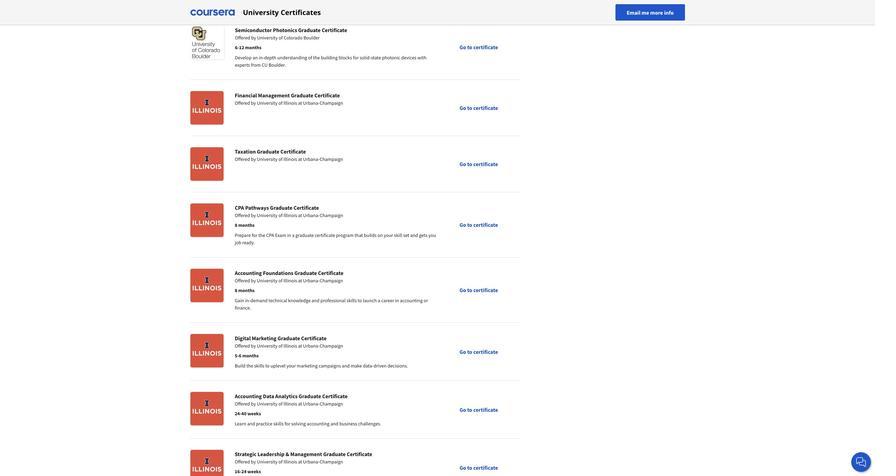Task type: describe. For each thing, give the bounding box(es) containing it.
develop an in-depth understanding of the building blocks for solid-state photonic devices with experts from cu boulder.
[[235, 55, 427, 68]]

accounting for accounting foundations graduate certificate
[[235, 270, 262, 277]]

months inside digital marketing graduate certificate offered by university of illinois at urbana-champaign 5-6 months
[[242, 353, 259, 359]]

to for strategic leadership & management graduate certificate
[[467, 465, 472, 472]]

1 vertical spatial your
[[287, 363, 296, 369]]

to inside gain in-demand technical knowledge and professional skills to launch a career in accounting or finance.
[[358, 298, 362, 304]]

photonics
[[273, 27, 297, 34]]

go to certificate for financial management graduate certificate
[[460, 104, 498, 111]]

digital
[[235, 335, 251, 342]]

digital marketing graduate certificate offered by university of illinois at urbana-champaign 5-6 months
[[235, 335, 343, 359]]

an
[[253, 55, 258, 61]]

urbana- inside 'financial management graduate certificate offered by university of illinois at urbana-champaign'
[[303, 100, 320, 106]]

go to certificate for taxation graduate certificate
[[460, 161, 498, 168]]

go for financial management graduate certificate
[[460, 104, 466, 111]]

graduate inside "taxation graduate certificate offered by university of illinois at urbana-champaign"
[[257, 148, 279, 155]]

university of illinois at urbana-champaign image for taxation graduate certificate
[[190, 147, 224, 181]]

make
[[351, 363, 362, 369]]

strategic leadership & management graduate certificate offered by university of illinois at urbana-champaign 16-24 weeks
[[235, 451, 372, 475]]

certificate inside the accounting data analytics graduate certificate offered by university of illinois at urbana-champaign 24-40 weeks
[[322, 393, 348, 400]]

and left make
[[342, 363, 350, 369]]

program
[[336, 232, 354, 239]]

demand
[[251, 298, 268, 304]]

or
[[424, 298, 428, 304]]

decisions.
[[388, 363, 408, 369]]

university inside accounting foundations graduate certificate offered by university of illinois at urbana-champaign 8 months
[[257, 278, 278, 284]]

illinois inside strategic leadership & management graduate certificate offered by university of illinois at urbana-champaign 16-24 weeks
[[284, 459, 297, 465]]

certificate inside 'financial management graduate certificate offered by university of illinois at urbana-champaign'
[[314, 92, 340, 99]]

by inside "taxation graduate certificate offered by university of illinois at urbana-champaign"
[[251, 156, 256, 162]]

university inside 'financial management graduate certificate offered by university of illinois at urbana-champaign'
[[257, 100, 278, 106]]

certificate for taxation graduate certificate
[[473, 161, 498, 168]]

of inside strategic leadership & management graduate certificate offered by university of illinois at urbana-champaign 16-24 weeks
[[279, 459, 283, 465]]

of inside 'financial management graduate certificate offered by university of illinois at urbana-champaign'
[[279, 100, 283, 106]]

financial
[[235, 92, 257, 99]]

champaign inside 'financial management graduate certificate offered by university of illinois at urbana-champaign'
[[320, 100, 343, 106]]

university inside cpa pathways graduate certificate offered by university of illinois at urbana-champaign 8 months
[[257, 212, 278, 219]]

me
[[642, 9, 649, 16]]

knowledge
[[288, 298, 311, 304]]

urbana- inside the accounting data analytics graduate certificate offered by university of illinois at urbana-champaign 24-40 weeks
[[303, 401, 320, 407]]

go to certificate for accounting foundations graduate certificate
[[460, 287, 498, 294]]

university inside semiconductor photonics graduate certificate offered by university of colorado boulder 6-12 months
[[257, 35, 278, 41]]

to for accounting foundations graduate certificate
[[467, 287, 472, 294]]

by inside 'financial management graduate certificate offered by university of illinois at urbana-champaign'
[[251, 100, 256, 106]]

by inside cpa pathways graduate certificate offered by university of illinois at urbana-champaign 8 months
[[251, 212, 256, 219]]

go to certificate for strategic leadership & management graduate certificate
[[460, 465, 498, 472]]

certificate inside prepare for the cpa exam in a graduate certificate program that builds on your skill set and gets you job ready.
[[315, 232, 335, 239]]

certificate inside semiconductor photonics graduate certificate offered by university of colorado boulder 6-12 months
[[322, 27, 347, 34]]

in- inside develop an in-depth understanding of the building blocks for solid-state photonic devices with experts from cu boulder.
[[259, 55, 264, 61]]

depth
[[264, 55, 276, 61]]

weeks inside strategic leadership & management graduate certificate offered by university of illinois at urbana-champaign 16-24 weeks
[[247, 469, 261, 475]]

blocks
[[339, 55, 352, 61]]

to for financial management graduate certificate
[[467, 104, 472, 111]]

foundations
[[263, 270, 293, 277]]

of inside the accounting data analytics graduate certificate offered by university of illinois at urbana-champaign 24-40 weeks
[[279, 401, 283, 407]]

prepare for the cpa exam in a graduate certificate program that builds on your skill set and gets you job ready.
[[235, 232, 436, 246]]

24
[[241, 469, 247, 475]]

from
[[251, 62, 261, 68]]

urbana- inside "taxation graduate certificate offered by university of illinois at urbana-champaign"
[[303, 156, 320, 162]]

taxation
[[235, 148, 256, 155]]

management inside 'financial management graduate certificate offered by university of illinois at urbana-champaign'
[[258, 92, 290, 99]]

semiconductor photonics graduate certificate offered by university of colorado boulder 6-12 months
[[235, 27, 347, 51]]

offered inside "taxation graduate certificate offered by university of illinois at urbana-champaign"
[[235, 156, 250, 162]]

professional
[[320, 298, 346, 304]]

at inside the accounting data analytics graduate certificate offered by university of illinois at urbana-champaign 24-40 weeks
[[298, 401, 302, 407]]

by inside the accounting data analytics graduate certificate offered by university of illinois at urbana-champaign 24-40 weeks
[[251, 401, 256, 407]]

8 for accounting foundations graduate certificate
[[235, 288, 237, 294]]

email me more info button
[[616, 4, 685, 21]]

champaign inside accounting foundations graduate certificate offered by university of illinois at urbana-champaign 8 months
[[320, 278, 343, 284]]

devices
[[401, 55, 417, 61]]

university of colorado boulder image
[[190, 26, 224, 59]]

at inside "taxation graduate certificate offered by university of illinois at urbana-champaign"
[[298, 156, 302, 162]]

university of illinois at urbana-champaign image for accounting data analytics graduate certificate
[[190, 392, 224, 426]]

of inside semiconductor photonics graduate certificate offered by university of colorado boulder 6-12 months
[[279, 35, 283, 41]]

illinois inside accounting foundations graduate certificate offered by university of illinois at urbana-champaign 8 months
[[284, 278, 297, 284]]

champaign inside the accounting data analytics graduate certificate offered by university of illinois at urbana-champaign 24-40 weeks
[[320, 401, 343, 407]]

accounting inside gain in-demand technical knowledge and professional skills to launch a career in accounting or finance.
[[400, 298, 423, 304]]

semiconductor
[[235, 27, 272, 34]]

go for accounting foundations graduate certificate
[[460, 287, 466, 294]]

you
[[429, 232, 436, 239]]

go for taxation graduate certificate
[[460, 161, 466, 168]]

info
[[664, 9, 674, 16]]

certificate inside accounting foundations graduate certificate offered by university of illinois at urbana-champaign 8 months
[[318, 270, 343, 277]]

certificates
[[281, 8, 321, 17]]

urbana- inside cpa pathways graduate certificate offered by university of illinois at urbana-champaign 8 months
[[303, 212, 320, 219]]

skill
[[394, 232, 402, 239]]

campaigns
[[319, 363, 341, 369]]

data
[[263, 393, 274, 400]]

go to certificate for digital marketing graduate certificate
[[460, 349, 498, 356]]

to for accounting data analytics graduate certificate
[[467, 407, 472, 414]]

urbana- inside accounting foundations graduate certificate offered by university of illinois at urbana-champaign 8 months
[[303, 278, 320, 284]]

of inside digital marketing graduate certificate offered by university of illinois at urbana-champaign 5-6 months
[[279, 343, 283, 349]]

building
[[321, 55, 338, 61]]

strategic
[[235, 451, 256, 458]]

12
[[239, 44, 244, 51]]

to for taxation graduate certificate
[[467, 161, 472, 168]]

university certificates
[[243, 8, 321, 17]]

understanding
[[277, 55, 307, 61]]

email me more info
[[627, 9, 674, 16]]

to for semiconductor photonics graduate certificate
[[467, 44, 472, 51]]

go for accounting data analytics graduate certificate
[[460, 407, 466, 414]]

champaign inside "taxation graduate certificate offered by university of illinois at urbana-champaign"
[[320, 156, 343, 162]]

build
[[235, 363, 245, 369]]

0 horizontal spatial the
[[246, 363, 253, 369]]

champaign inside cpa pathways graduate certificate offered by university of illinois at urbana-champaign 8 months
[[320, 212, 343, 219]]

marketing
[[252, 335, 277, 342]]

40
[[241, 411, 247, 417]]

certificate inside strategic leadership & management graduate certificate offered by university of illinois at urbana-champaign 16-24 weeks
[[347, 451, 372, 458]]

solid-
[[360, 55, 371, 61]]

university inside strategic leadership & management graduate certificate offered by university of illinois at urbana-champaign 16-24 weeks
[[257, 459, 278, 465]]

in inside prepare for the cpa exam in a graduate certificate program that builds on your skill set and gets you job ready.
[[287, 232, 291, 239]]

solving
[[291, 421, 306, 427]]

career
[[381, 298, 394, 304]]

cpa inside cpa pathways graduate certificate offered by university of illinois at urbana-champaign 8 months
[[235, 204, 244, 211]]

months inside cpa pathways graduate certificate offered by university of illinois at urbana-champaign 8 months
[[238, 222, 255, 229]]

24-
[[235, 411, 241, 417]]

cpa inside prepare for the cpa exam in a graduate certificate program that builds on your skill set and gets you job ready.
[[266, 232, 274, 239]]

financial management graduate certificate offered by university of illinois at urbana-champaign
[[235, 92, 343, 106]]

at inside 'financial management graduate certificate offered by university of illinois at urbana-champaign'
[[298, 100, 302, 106]]

university of illinois at urbana-champaign image for financial management graduate certificate
[[190, 91, 224, 125]]

6
[[239, 353, 241, 359]]

gets
[[419, 232, 428, 239]]

graduate inside 'financial management graduate certificate offered by university of illinois at urbana-champaign'
[[291, 92, 313, 99]]

colorado
[[284, 35, 303, 41]]

1 vertical spatial skills
[[254, 363, 264, 369]]

with
[[418, 55, 427, 61]]

certificate for digital marketing graduate certificate
[[473, 349, 498, 356]]

certificate inside digital marketing graduate certificate offered by university of illinois at urbana-champaign 5-6 months
[[301, 335, 327, 342]]

graduate inside strategic leadership & management graduate certificate offered by university of illinois at urbana-champaign 16-24 weeks
[[323, 451, 346, 458]]

by inside semiconductor photonics graduate certificate offered by university of colorado boulder 6-12 months
[[251, 35, 256, 41]]

university of illinois at urbana-champaign image for digital marketing graduate certificate
[[190, 334, 224, 368]]

university inside the accounting data analytics graduate certificate offered by university of illinois at urbana-champaign 24-40 weeks
[[257, 401, 278, 407]]

and right learn
[[247, 421, 255, 427]]

your inside prepare for the cpa exam in a graduate certificate program that builds on your skill set and gets you job ready.
[[384, 232, 393, 239]]

at inside strategic leadership & management graduate certificate offered by university of illinois at urbana-champaign 16-24 weeks
[[298, 459, 302, 465]]

illinois inside "taxation graduate certificate offered by university of illinois at urbana-champaign"
[[284, 156, 297, 162]]

certificate inside cpa pathways graduate certificate offered by university of illinois at urbana-champaign 8 months
[[294, 204, 319, 211]]

months inside semiconductor photonics graduate certificate offered by university of colorado boulder 6-12 months
[[245, 44, 261, 51]]

set
[[403, 232, 409, 239]]



Task type: vqa. For each thing, say whether or not it's contained in the screenshot.
Certificate inside the cpa pathways graduate certificate offered by university of illinois at urbana-champaign 8 months
yes



Task type: locate. For each thing, give the bounding box(es) containing it.
the left building
[[313, 55, 320, 61]]

offered inside the accounting data analytics graduate certificate offered by university of illinois at urbana-champaign 24-40 weeks
[[235, 401, 250, 407]]

at inside cpa pathways graduate certificate offered by university of illinois at urbana-champaign 8 months
[[298, 212, 302, 219]]

0 vertical spatial weeks
[[247, 411, 261, 417]]

0 vertical spatial management
[[258, 92, 290, 99]]

8 by from the top
[[251, 459, 256, 465]]

in right exam
[[287, 232, 291, 239]]

the right build at the bottom
[[246, 363, 253, 369]]

1 champaign from the top
[[320, 100, 343, 106]]

5 illinois from the top
[[284, 343, 297, 349]]

and inside gain in-demand technical knowledge and professional skills to launch a career in accounting or finance.
[[312, 298, 319, 304]]

0 vertical spatial the
[[313, 55, 320, 61]]

urbana- inside strategic leadership & management graduate certificate offered by university of illinois at urbana-champaign 16-24 weeks
[[303, 459, 320, 465]]

7 university of illinois at urbana-champaign image from the top
[[190, 450, 224, 477]]

certificate for accounting foundations graduate certificate
[[473, 287, 498, 294]]

in- inside gain in-demand technical knowledge and professional skills to launch a career in accounting or finance.
[[245, 298, 251, 304]]

accounting foundations graduate certificate offered by university of illinois at urbana-champaign 8 months
[[235, 270, 343, 294]]

months right "6"
[[242, 353, 259, 359]]

coursera image
[[190, 7, 235, 18]]

weeks inside the accounting data analytics graduate certificate offered by university of illinois at urbana-champaign 24-40 weeks
[[247, 411, 261, 417]]

state
[[371, 55, 381, 61]]

cpa left pathways
[[235, 204, 244, 211]]

go to certificate for semiconductor photonics graduate certificate
[[460, 44, 498, 51]]

offered down the strategic
[[235, 459, 250, 465]]

certificate for semiconductor photonics graduate certificate
[[473, 44, 498, 51]]

8 go to certificate from the top
[[460, 465, 498, 472]]

2 at from the top
[[298, 156, 302, 162]]

1 vertical spatial accounting
[[307, 421, 330, 427]]

4 by from the top
[[251, 212, 256, 219]]

certificate for accounting data analytics graduate certificate
[[473, 407, 498, 414]]

by inside accounting foundations graduate certificate offered by university of illinois at urbana-champaign 8 months
[[251, 278, 256, 284]]

0 vertical spatial cpa
[[235, 204, 244, 211]]

for left solving
[[285, 421, 290, 427]]

offered inside semiconductor photonics graduate certificate offered by university of colorado boulder 6-12 months
[[235, 35, 250, 41]]

university of illinois at urbana-champaign image for cpa pathways graduate certificate
[[190, 204, 224, 237]]

5-
[[235, 353, 239, 359]]

accounting data analytics graduate certificate offered by university of illinois at urbana-champaign 24-40 weeks
[[235, 393, 348, 417]]

graduate inside cpa pathways graduate certificate offered by university of illinois at urbana-champaign 8 months
[[270, 204, 292, 211]]

for inside prepare for the cpa exam in a graduate certificate program that builds on your skill set and gets you job ready.
[[252, 232, 258, 239]]

3 illinois from the top
[[284, 212, 297, 219]]

certificate
[[322, 27, 347, 34], [314, 92, 340, 99], [280, 148, 306, 155], [294, 204, 319, 211], [318, 270, 343, 277], [301, 335, 327, 342], [322, 393, 348, 400], [347, 451, 372, 458]]

1 horizontal spatial accounting
[[400, 298, 423, 304]]

months inside accounting foundations graduate certificate offered by university of illinois at urbana-champaign 8 months
[[238, 288, 255, 294]]

0 horizontal spatial management
[[258, 92, 290, 99]]

the
[[313, 55, 320, 61], [258, 232, 265, 239], [246, 363, 253, 369]]

7 champaign from the top
[[320, 459, 343, 465]]

6 by from the top
[[251, 343, 256, 349]]

offered up "12"
[[235, 35, 250, 41]]

1 illinois from the top
[[284, 100, 297, 106]]

months up prepare at left
[[238, 222, 255, 229]]

university inside "taxation graduate certificate offered by university of illinois at urbana-champaign"
[[257, 156, 278, 162]]

1 vertical spatial 8
[[235, 288, 237, 294]]

7 at from the top
[[298, 459, 302, 465]]

urbana- inside digital marketing graduate certificate offered by university of illinois at urbana-champaign 5-6 months
[[303, 343, 320, 349]]

5 at from the top
[[298, 343, 302, 349]]

accounting up 40
[[235, 393, 262, 400]]

and left business
[[331, 421, 338, 427]]

0 horizontal spatial in
[[287, 232, 291, 239]]

offered inside accounting foundations graduate certificate offered by university of illinois at urbana-champaign 8 months
[[235, 278, 250, 284]]

to
[[467, 44, 472, 51], [467, 104, 472, 111], [467, 161, 472, 168], [467, 222, 472, 229], [467, 287, 472, 294], [358, 298, 362, 304], [467, 349, 472, 356], [265, 363, 270, 369], [467, 407, 472, 414], [467, 465, 472, 472]]

management
[[258, 92, 290, 99], [290, 451, 322, 458]]

8 inside accounting foundations graduate certificate offered by university of illinois at urbana-champaign 8 months
[[235, 288, 237, 294]]

1 vertical spatial accounting
[[235, 393, 262, 400]]

1 vertical spatial the
[[258, 232, 265, 239]]

of inside cpa pathways graduate certificate offered by university of illinois at urbana-champaign 8 months
[[279, 212, 283, 219]]

5 urbana- from the top
[[303, 343, 320, 349]]

certificate for financial management graduate certificate
[[473, 104, 498, 111]]

photonic
[[382, 55, 400, 61]]

champaign
[[320, 100, 343, 106], [320, 156, 343, 162], [320, 212, 343, 219], [320, 278, 343, 284], [320, 343, 343, 349], [320, 401, 343, 407], [320, 459, 343, 465]]

illinois inside the accounting data analytics graduate certificate offered by university of illinois at urbana-champaign 24-40 weeks
[[284, 401, 297, 407]]

0 vertical spatial in
[[287, 232, 291, 239]]

and right set
[[410, 232, 418, 239]]

email
[[627, 9, 641, 16]]

of inside "taxation graduate certificate offered by university of illinois at urbana-champaign"
[[279, 156, 283, 162]]

the inside develop an in-depth understanding of the building blocks for solid-state photonic devices with experts from cu boulder.
[[313, 55, 320, 61]]

management inside strategic leadership & management graduate certificate offered by university of illinois at urbana-champaign 16-24 weeks
[[290, 451, 322, 458]]

graduate inside digital marketing graduate certificate offered by university of illinois at urbana-champaign 5-6 months
[[278, 335, 300, 342]]

4 illinois from the top
[[284, 278, 297, 284]]

marketing
[[297, 363, 318, 369]]

offered down financial
[[235, 100, 250, 106]]

go
[[460, 44, 466, 51], [460, 104, 466, 111], [460, 161, 466, 168], [460, 222, 466, 229], [460, 287, 466, 294], [460, 349, 466, 356], [460, 407, 466, 414], [460, 465, 466, 472]]

8 up prepare at left
[[235, 222, 237, 229]]

challenges.
[[358, 421, 381, 427]]

months up gain
[[238, 288, 255, 294]]

offered inside cpa pathways graduate certificate offered by university of illinois at urbana-champaign 8 months
[[235, 212, 250, 219]]

learn
[[235, 421, 246, 427]]

skills left 'launch'
[[347, 298, 357, 304]]

weeks right 40
[[247, 411, 261, 417]]

at
[[298, 100, 302, 106], [298, 156, 302, 162], [298, 212, 302, 219], [298, 278, 302, 284], [298, 343, 302, 349], [298, 401, 302, 407], [298, 459, 302, 465]]

in right career
[[395, 298, 399, 304]]

0 vertical spatial 8
[[235, 222, 237, 229]]

0 vertical spatial for
[[353, 55, 359, 61]]

skills inside gain in-demand technical knowledge and professional skills to launch a career in accounting or finance.
[[347, 298, 357, 304]]

0 horizontal spatial skills
[[254, 363, 264, 369]]

3 at from the top
[[298, 212, 302, 219]]

go to certificate for accounting data analytics graduate certificate
[[460, 407, 498, 414]]

1 vertical spatial management
[[290, 451, 322, 458]]

go for digital marketing graduate certificate
[[460, 349, 466, 356]]

2 vertical spatial the
[[246, 363, 253, 369]]

1 horizontal spatial a
[[378, 298, 380, 304]]

4 go to certificate from the top
[[460, 222, 498, 229]]

uplevel
[[271, 363, 286, 369]]

cu
[[262, 62, 268, 68]]

job
[[235, 240, 241, 246]]

management right &
[[290, 451, 322, 458]]

1 vertical spatial for
[[252, 232, 258, 239]]

6 illinois from the top
[[284, 401, 297, 407]]

7 by from the top
[[251, 401, 256, 407]]

accounting inside accounting foundations graduate certificate offered by university of illinois at urbana-champaign 8 months
[[235, 270, 262, 277]]

illinois inside cpa pathways graduate certificate offered by university of illinois at urbana-champaign 8 months
[[284, 212, 297, 219]]

&
[[286, 451, 289, 458]]

1 vertical spatial weeks
[[247, 469, 261, 475]]

5 go to certificate from the top
[[460, 287, 498, 294]]

5 university of illinois at urbana-champaign image from the top
[[190, 334, 224, 368]]

offered up 40
[[235, 401, 250, 407]]

prepare
[[235, 232, 251, 239]]

skills right practice
[[273, 421, 284, 427]]

urbana-
[[303, 100, 320, 106], [303, 156, 320, 162], [303, 212, 320, 219], [303, 278, 320, 284], [303, 343, 320, 349], [303, 401, 320, 407], [303, 459, 320, 465]]

graduate inside semiconductor photonics graduate certificate offered by university of colorado boulder 6-12 months
[[298, 27, 321, 34]]

0 vertical spatial skills
[[347, 298, 357, 304]]

2 go to certificate from the top
[[460, 104, 498, 111]]

for
[[353, 55, 359, 61], [252, 232, 258, 239], [285, 421, 290, 427]]

5 by from the top
[[251, 278, 256, 284]]

management right financial
[[258, 92, 290, 99]]

4 urbana- from the top
[[303, 278, 320, 284]]

2 horizontal spatial the
[[313, 55, 320, 61]]

1 by from the top
[[251, 35, 256, 41]]

illinois inside digital marketing graduate certificate offered by university of illinois at urbana-champaign 5-6 months
[[284, 343, 297, 349]]

that
[[355, 232, 363, 239]]

6 at from the top
[[298, 401, 302, 407]]

4 at from the top
[[298, 278, 302, 284]]

offered
[[235, 35, 250, 41], [235, 100, 250, 106], [235, 156, 250, 162], [235, 212, 250, 219], [235, 278, 250, 284], [235, 343, 250, 349], [235, 401, 250, 407], [235, 459, 250, 465]]

graduate
[[296, 232, 314, 239]]

weeks right 24
[[247, 469, 261, 475]]

0 horizontal spatial in-
[[245, 298, 251, 304]]

accounting inside the accounting data analytics graduate certificate offered by university of illinois at urbana-champaign 24-40 weeks
[[235, 393, 262, 400]]

6 go to certificate from the top
[[460, 349, 498, 356]]

exam
[[275, 232, 286, 239]]

to for cpa pathways graduate certificate
[[467, 222, 472, 229]]

for up ready.
[[252, 232, 258, 239]]

for left solid-
[[353, 55, 359, 61]]

1 horizontal spatial the
[[258, 232, 265, 239]]

0 vertical spatial a
[[292, 232, 295, 239]]

offered up gain
[[235, 278, 250, 284]]

1 horizontal spatial in-
[[259, 55, 264, 61]]

2 champaign from the top
[[320, 156, 343, 162]]

offered inside digital marketing graduate certificate offered by university of illinois at urbana-champaign 5-6 months
[[235, 343, 250, 349]]

8
[[235, 222, 237, 229], [235, 288, 237, 294]]

offered inside 'financial management graduate certificate offered by university of illinois at urbana-champaign'
[[235, 100, 250, 106]]

1 horizontal spatial cpa
[[266, 232, 274, 239]]

practice
[[256, 421, 272, 427]]

build the skills to uplevel your marketing campaigns and make data-driven decisions.
[[235, 363, 408, 369]]

finance.
[[235, 305, 251, 311]]

1 horizontal spatial for
[[285, 421, 290, 427]]

to for digital marketing graduate certificate
[[467, 349, 472, 356]]

3 by from the top
[[251, 156, 256, 162]]

by inside strategic leadership & management graduate certificate offered by university of illinois at urbana-champaign 16-24 weeks
[[251, 459, 256, 465]]

launch
[[363, 298, 377, 304]]

and
[[410, 232, 418, 239], [312, 298, 319, 304], [342, 363, 350, 369], [247, 421, 255, 427], [331, 421, 338, 427]]

the left exam
[[258, 232, 265, 239]]

of inside develop an in-depth understanding of the building blocks for solid-state photonic devices with experts from cu boulder.
[[308, 55, 312, 61]]

0 vertical spatial accounting
[[400, 298, 423, 304]]

7 go from the top
[[460, 407, 466, 414]]

university of illinois at urbana-champaign image for accounting foundations graduate certificate
[[190, 269, 224, 303]]

gain
[[235, 298, 244, 304]]

5 go from the top
[[460, 287, 466, 294]]

0 vertical spatial accounting
[[235, 270, 262, 277]]

7 go to certificate from the top
[[460, 407, 498, 414]]

1 go to certificate from the top
[[460, 44, 498, 51]]

2 urbana- from the top
[[303, 156, 320, 162]]

illinois inside 'financial management graduate certificate offered by university of illinois at urbana-champaign'
[[284, 100, 297, 106]]

a inside gain in-demand technical knowledge and professional skills to launch a career in accounting or finance.
[[378, 298, 380, 304]]

1 horizontal spatial skills
[[273, 421, 284, 427]]

go for cpa pathways graduate certificate
[[460, 222, 466, 229]]

experts
[[235, 62, 250, 68]]

in- right gain
[[245, 298, 251, 304]]

1 vertical spatial cpa
[[266, 232, 274, 239]]

skills left uplevel
[[254, 363, 264, 369]]

certificate for strategic leadership & management graduate certificate
[[473, 465, 498, 472]]

more
[[650, 9, 663, 16]]

2 go from the top
[[460, 104, 466, 111]]

for inside develop an in-depth understanding of the building blocks for solid-state photonic devices with experts from cu boulder.
[[353, 55, 359, 61]]

8 up gain
[[235, 288, 237, 294]]

1 go from the top
[[460, 44, 466, 51]]

graduate inside the accounting data analytics graduate certificate offered by university of illinois at urbana-champaign 24-40 weeks
[[299, 393, 321, 400]]

4 university of illinois at urbana-champaign image from the top
[[190, 269, 224, 303]]

a left career
[[378, 298, 380, 304]]

1 vertical spatial in-
[[245, 298, 251, 304]]

champaign inside strategic leadership & management graduate certificate offered by university of illinois at urbana-champaign 16-24 weeks
[[320, 459, 343, 465]]

2 by from the top
[[251, 100, 256, 106]]

and right knowledge
[[312, 298, 319, 304]]

1 horizontal spatial in
[[395, 298, 399, 304]]

0 horizontal spatial for
[[252, 232, 258, 239]]

certificate inside "taxation graduate certificate offered by university of illinois at urbana-champaign"
[[280, 148, 306, 155]]

offered down 'digital'
[[235, 343, 250, 349]]

2 horizontal spatial for
[[353, 55, 359, 61]]

6 go from the top
[[460, 349, 466, 356]]

2 illinois from the top
[[284, 156, 297, 162]]

accounting left or
[[400, 298, 423, 304]]

1 vertical spatial in
[[395, 298, 399, 304]]

university of illinois at urbana-champaign image for strategic leadership & management graduate certificate
[[190, 450, 224, 477]]

accounting up gain
[[235, 270, 262, 277]]

2 horizontal spatial skills
[[347, 298, 357, 304]]

3 champaign from the top
[[320, 212, 343, 219]]

on
[[378, 232, 383, 239]]

3 urbana- from the top
[[303, 212, 320, 219]]

leadership
[[258, 451, 285, 458]]

by inside digital marketing graduate certificate offered by university of illinois at urbana-champaign 5-6 months
[[251, 343, 256, 349]]

university of illinois at urbana-champaign image
[[190, 91, 224, 125], [190, 147, 224, 181], [190, 204, 224, 237], [190, 269, 224, 303], [190, 334, 224, 368], [190, 392, 224, 426], [190, 450, 224, 477]]

of inside accounting foundations graduate certificate offered by university of illinois at urbana-champaign 8 months
[[279, 278, 283, 284]]

1 at from the top
[[298, 100, 302, 106]]

2 accounting from the top
[[235, 393, 262, 400]]

graduate
[[298, 27, 321, 34], [291, 92, 313, 99], [257, 148, 279, 155], [270, 204, 292, 211], [294, 270, 317, 277], [278, 335, 300, 342], [299, 393, 321, 400], [323, 451, 346, 458]]

0 horizontal spatial cpa
[[235, 204, 244, 211]]

0 horizontal spatial accounting
[[307, 421, 330, 427]]

accounting
[[400, 298, 423, 304], [307, 421, 330, 427]]

1 horizontal spatial management
[[290, 451, 322, 458]]

0 horizontal spatial a
[[292, 232, 295, 239]]

go for semiconductor photonics graduate certificate
[[460, 44, 466, 51]]

university
[[243, 8, 279, 17], [257, 35, 278, 41], [257, 100, 278, 106], [257, 156, 278, 162], [257, 212, 278, 219], [257, 278, 278, 284], [257, 343, 278, 349], [257, 401, 278, 407], [257, 459, 278, 465]]

2 university of illinois at urbana-champaign image from the top
[[190, 147, 224, 181]]

8 go from the top
[[460, 465, 466, 472]]

16-
[[235, 469, 241, 475]]

analytics
[[275, 393, 298, 400]]

months
[[245, 44, 261, 51], [238, 222, 255, 229], [238, 288, 255, 294], [242, 353, 259, 359]]

6-
[[235, 44, 239, 51]]

4 champaign from the top
[[320, 278, 343, 284]]

8 for cpa pathways graduate certificate
[[235, 222, 237, 229]]

develop
[[235, 55, 252, 61]]

1 accounting from the top
[[235, 270, 262, 277]]

graduate inside accounting foundations graduate certificate offered by university of illinois at urbana-champaign 8 months
[[294, 270, 317, 277]]

your right uplevel
[[287, 363, 296, 369]]

go to certificate for cpa pathways graduate certificate
[[460, 222, 498, 229]]

your right the on
[[384, 232, 393, 239]]

months up "an"
[[245, 44, 261, 51]]

0 horizontal spatial your
[[287, 363, 296, 369]]

2 weeks from the top
[[247, 469, 261, 475]]

1 horizontal spatial your
[[384, 232, 393, 239]]

in inside gain in-demand technical knowledge and professional skills to launch a career in accounting or finance.
[[395, 298, 399, 304]]

your
[[384, 232, 393, 239], [287, 363, 296, 369]]

accounting
[[235, 270, 262, 277], [235, 393, 262, 400]]

at inside digital marketing graduate certificate offered by university of illinois at urbana-champaign 5-6 months
[[298, 343, 302, 349]]

the inside prepare for the cpa exam in a graduate certificate program that builds on your skill set and gets you job ready.
[[258, 232, 265, 239]]

a left graduate
[[292, 232, 295, 239]]

at inside accounting foundations graduate certificate offered by university of illinois at urbana-champaign 8 months
[[298, 278, 302, 284]]

accounting for accounting data analytics graduate certificate
[[235, 393, 262, 400]]

go for strategic leadership & management graduate certificate
[[460, 465, 466, 472]]

3 university of illinois at urbana-champaign image from the top
[[190, 204, 224, 237]]

a inside prepare for the cpa exam in a graduate certificate program that builds on your skill set and gets you job ready.
[[292, 232, 295, 239]]

data-
[[363, 363, 374, 369]]

technical
[[269, 298, 287, 304]]

7 urbana- from the top
[[303, 459, 320, 465]]

builds
[[364, 232, 377, 239]]

offered down pathways
[[235, 212, 250, 219]]

and inside prepare for the cpa exam in a graduate certificate program that builds on your skill set and gets you job ready.
[[410, 232, 418, 239]]

7 illinois from the top
[[284, 459, 297, 465]]

taxation graduate certificate offered by university of illinois at urbana-champaign
[[235, 148, 343, 162]]

in
[[287, 232, 291, 239], [395, 298, 399, 304]]

ready.
[[242, 240, 255, 246]]

business
[[339, 421, 357, 427]]

boulder.
[[269, 62, 286, 68]]

6 urbana- from the top
[[303, 401, 320, 407]]

1 8 from the top
[[235, 222, 237, 229]]

chat with us image
[[856, 457, 867, 468]]

offered inside strategic leadership & management graduate certificate offered by university of illinois at urbana-champaign 16-24 weeks
[[235, 459, 250, 465]]

2 vertical spatial skills
[[273, 421, 284, 427]]

0 vertical spatial your
[[384, 232, 393, 239]]

3 go from the top
[[460, 161, 466, 168]]

gain in-demand technical knowledge and professional skills to launch a career in accounting or finance.
[[235, 298, 428, 311]]

2 8 from the top
[[235, 288, 237, 294]]

1 university of illinois at urbana-champaign image from the top
[[190, 91, 224, 125]]

champaign inside digital marketing graduate certificate offered by university of illinois at urbana-champaign 5-6 months
[[320, 343, 343, 349]]

1 urbana- from the top
[[303, 100, 320, 106]]

0 vertical spatial in-
[[259, 55, 264, 61]]

1 weeks from the top
[[247, 411, 261, 417]]

cpa pathways graduate certificate offered by university of illinois at urbana-champaign 8 months
[[235, 204, 343, 229]]

driven
[[374, 363, 387, 369]]

6 champaign from the top
[[320, 401, 343, 407]]

offered down taxation
[[235, 156, 250, 162]]

university inside digital marketing graduate certificate offered by university of illinois at urbana-champaign 5-6 months
[[257, 343, 278, 349]]

weeks
[[247, 411, 261, 417], [247, 469, 261, 475]]

1 vertical spatial a
[[378, 298, 380, 304]]

cpa
[[235, 204, 244, 211], [266, 232, 274, 239]]

learn and practice skills for solving accounting and business challenges.
[[235, 421, 381, 427]]

in- right "an"
[[259, 55, 264, 61]]

6 university of illinois at urbana-champaign image from the top
[[190, 392, 224, 426]]

cpa left exam
[[266, 232, 274, 239]]

certificate for cpa pathways graduate certificate
[[473, 222, 498, 229]]

5 champaign from the top
[[320, 343, 343, 349]]

4 go from the top
[[460, 222, 466, 229]]

pathways
[[245, 204, 269, 211]]

2 vertical spatial for
[[285, 421, 290, 427]]

boulder
[[303, 35, 320, 41]]

of
[[279, 35, 283, 41], [308, 55, 312, 61], [279, 100, 283, 106], [279, 156, 283, 162], [279, 212, 283, 219], [279, 278, 283, 284], [279, 343, 283, 349], [279, 401, 283, 407], [279, 459, 283, 465]]

3 go to certificate from the top
[[460, 161, 498, 168]]

accounting right solving
[[307, 421, 330, 427]]



